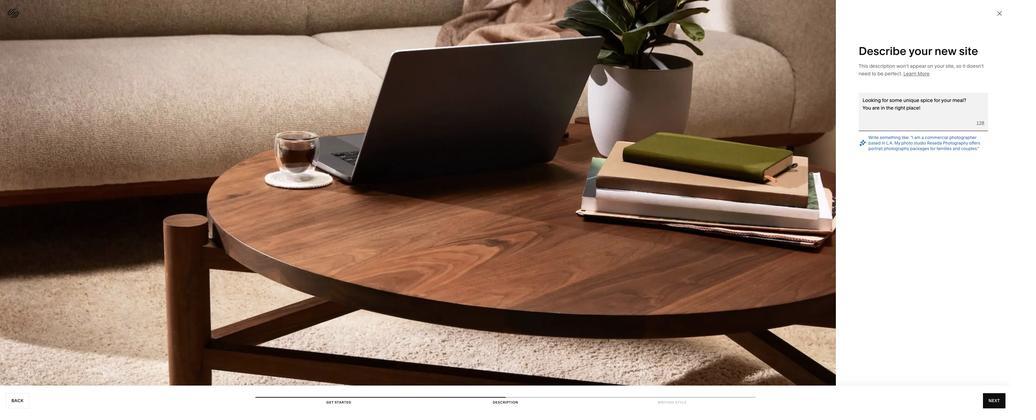 Task type: describe. For each thing, give the bounding box(es) containing it.
like:
[[902, 135, 910, 140]]

won't
[[897, 63, 909, 69]]

studio
[[915, 141, 927, 146]]

back button
[[6, 394, 29, 409]]

writing
[[658, 401, 675, 405]]

128
[[977, 120, 985, 126]]

perfect.
[[885, 71, 903, 77]]

0 vertical spatial your
[[909, 44, 933, 58]]

my
[[895, 141, 901, 146]]

be
[[878, 71, 884, 77]]

packages
[[911, 146, 930, 151]]

style
[[676, 401, 687, 405]]

and
[[953, 146, 961, 151]]

families
[[937, 146, 952, 151]]

in
[[882, 141, 886, 146]]

photo
[[902, 141, 914, 146]]

write
[[869, 135, 879, 140]]

learn more
[[904, 71, 930, 77]]

description
[[870, 63, 896, 69]]

site,
[[946, 63, 956, 69]]

something
[[880, 135, 901, 140]]

offers
[[970, 141, 981, 146]]

reseda
[[928, 141, 943, 146]]

to
[[872, 71, 877, 77]]

this
[[859, 63, 869, 69]]

so
[[957, 63, 962, 69]]

photography
[[884, 146, 910, 151]]

back
[[11, 399, 24, 404]]

need
[[859, 71, 871, 77]]

"i
[[911, 135, 914, 140]]

learn
[[904, 71, 917, 77]]

new
[[935, 44, 957, 58]]

am
[[915, 135, 921, 140]]

it
[[963, 63, 966, 69]]



Task type: locate. For each thing, give the bounding box(es) containing it.
next button
[[984, 394, 1006, 409]]

on
[[928, 63, 934, 69]]

get
[[327, 401, 334, 405]]

photographer
[[950, 135, 977, 140]]

your
[[909, 44, 933, 58], [935, 63, 945, 69]]

commercial
[[926, 135, 949, 140]]

based
[[869, 141, 881, 146]]

your up appear
[[909, 44, 933, 58]]

description
[[493, 401, 519, 405]]

for
[[931, 146, 936, 151]]

write something like: "i am a commercial photographer based in l.a. my photo studio reseda photography offers portrait photography packages for families and couples."
[[869, 135, 981, 151]]

your right on
[[935, 63, 945, 69]]

site
[[960, 44, 979, 58]]

your inside this description won't appear on your site, so it doesn't need to be perfect.
[[935, 63, 945, 69]]

next
[[989, 399, 1001, 404]]

writing style
[[658, 401, 687, 405]]

this description won't appear on your site, so it doesn't need to be perfect.
[[859, 63, 984, 77]]

appear
[[911, 63, 927, 69]]

get started
[[327, 401, 352, 405]]

describe your new site
[[859, 44, 979, 58]]

Add details about your brand or expertise text field
[[863, 97, 973, 127]]

couples."
[[962, 146, 980, 151]]

1 vertical spatial your
[[935, 63, 945, 69]]

started
[[335, 401, 352, 405]]

laptop on table image
[[0, 0, 836, 386]]

portrait
[[869, 146, 883, 151]]

doesn't
[[967, 63, 984, 69]]

l.a.
[[887, 141, 894, 146]]

0 horizontal spatial your
[[909, 44, 933, 58]]

learn more link
[[904, 71, 930, 77]]

more
[[918, 71, 930, 77]]

describe
[[859, 44, 907, 58]]

a
[[922, 135, 925, 140]]

photography
[[944, 141, 969, 146]]

1 horizontal spatial your
[[935, 63, 945, 69]]



Task type: vqa. For each thing, say whether or not it's contained in the screenshot.
won't
yes



